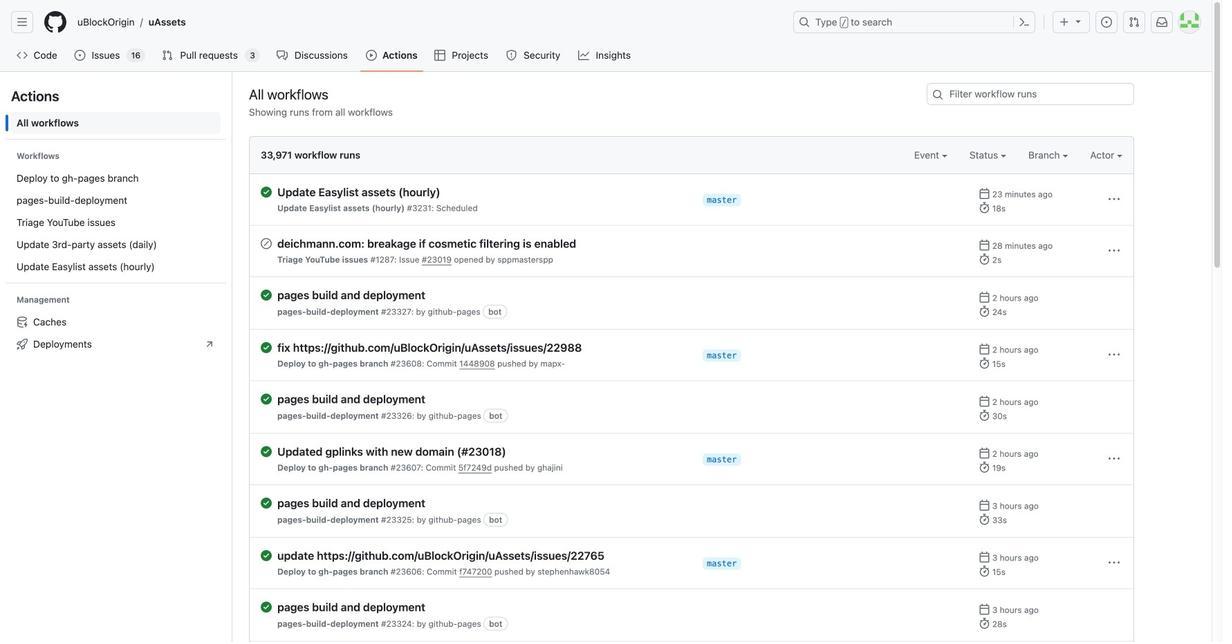 Task type: describe. For each thing, give the bounding box(es) containing it.
4 calendar image from the top
[[979, 396, 990, 407]]

plus image
[[1059, 17, 1070, 28]]

completed successfully image for 3rd calendar image from the bottom
[[261, 498, 272, 509]]

triangle down image
[[1073, 16, 1084, 27]]

git pull request image
[[1129, 17, 1140, 28]]

completed successfully image for second show options icon from the bottom calendar image
[[261, 342, 272, 353]]

run duration image for fifth calendar image from the top of the page
[[979, 618, 990, 629]]

graph image
[[578, 50, 589, 61]]

2 calendar image from the top
[[979, 240, 990, 251]]

notifications image
[[1157, 17, 1168, 28]]

run duration image for 4th calendar icon from the top of the page
[[979, 410, 990, 421]]

git pull request image
[[162, 50, 173, 61]]

3 calendar image from the top
[[979, 500, 990, 511]]

run duration image for second calendar icon
[[979, 254, 990, 265]]

run duration image for 3rd show options image from the top calendar image
[[979, 462, 990, 473]]

comment discussion image
[[277, 50, 288, 61]]

3 show options image from the top
[[1109, 454, 1120, 465]]

code image
[[17, 50, 28, 61]]

1 show options image from the top
[[1109, 350, 1120, 361]]

run duration image for 3rd calendar image from the bottom
[[979, 514, 990, 525]]

run duration image for calendar image corresponding to 1st show options icon from the bottom of the page
[[979, 566, 990, 577]]

issue opened image for git pull request image on the top
[[1101, 17, 1112, 28]]

table image
[[434, 50, 445, 61]]

search image
[[933, 89, 944, 100]]

issue opened image for git pull request icon
[[74, 50, 85, 61]]

completed successfully image for 3rd show options image from the top calendar image
[[261, 447, 272, 458]]

run duration image for second show options icon from the bottom calendar image
[[979, 358, 990, 369]]

run duration image for second calendar icon from the bottom of the page
[[979, 306, 990, 317]]

2 completed successfully image from the top
[[261, 290, 272, 301]]



Task type: vqa. For each thing, say whether or not it's contained in the screenshot.
the 'comment discussion' icon in the top of the page
yes



Task type: locate. For each thing, give the bounding box(es) containing it.
0 vertical spatial show options image
[[1109, 194, 1120, 205]]

homepage image
[[44, 11, 66, 33]]

completed successfully image for 1st calendar icon
[[261, 187, 272, 198]]

2 vertical spatial run duration image
[[979, 566, 990, 577]]

completed successfully image
[[261, 394, 272, 405], [261, 498, 272, 509], [261, 551, 272, 562]]

3 calendar image from the top
[[979, 292, 990, 303]]

calendar image for second show options icon from the bottom
[[979, 344, 990, 355]]

2 show options image from the top
[[1109, 245, 1120, 256]]

1 calendar image from the top
[[979, 344, 990, 355]]

6 run duration image from the top
[[979, 618, 990, 629]]

calendar image for 3rd show options image from the top
[[979, 448, 990, 459]]

1 run duration image from the top
[[979, 202, 990, 213]]

issue opened image left git pull request image on the top
[[1101, 17, 1112, 28]]

run duration image
[[979, 254, 990, 265], [979, 306, 990, 317], [979, 358, 990, 369], [979, 410, 990, 421], [979, 514, 990, 525], [979, 618, 990, 629]]

skipped image
[[261, 238, 272, 249]]

command palette image
[[1019, 17, 1030, 28]]

0 vertical spatial issue opened image
[[1101, 17, 1112, 28]]

calendar image
[[979, 344, 990, 355], [979, 448, 990, 459], [979, 500, 990, 511], [979, 552, 990, 563], [979, 604, 990, 615]]

2 completed successfully image from the top
[[261, 498, 272, 509]]

3 completed successfully image from the top
[[261, 551, 272, 562]]

None search field
[[927, 83, 1135, 105]]

show options image
[[1109, 350, 1120, 361], [1109, 558, 1120, 569]]

calendar image for 1st show options icon from the bottom of the page
[[979, 552, 990, 563]]

5 calendar image from the top
[[979, 604, 990, 615]]

1 completed successfully image from the top
[[261, 394, 272, 405]]

2 show options image from the top
[[1109, 558, 1120, 569]]

completed successfully image for 4th calendar icon from the top of the page
[[261, 394, 272, 405]]

2 run duration image from the top
[[979, 306, 990, 317]]

run duration image for 1st calendar icon
[[979, 202, 990, 213]]

list
[[72, 11, 785, 33], [11, 167, 221, 278], [11, 311, 221, 356]]

1 vertical spatial show options image
[[1109, 245, 1120, 256]]

1 vertical spatial run duration image
[[979, 462, 990, 473]]

1 completed successfully image from the top
[[261, 187, 272, 198]]

1 run duration image from the top
[[979, 254, 990, 265]]

1 vertical spatial issue opened image
[[74, 50, 85, 61]]

Filter workflow runs search field
[[927, 83, 1135, 105]]

4 run duration image from the top
[[979, 410, 990, 421]]

shield image
[[506, 50, 517, 61]]

2 vertical spatial list
[[11, 311, 221, 356]]

2 vertical spatial completed successfully image
[[261, 551, 272, 562]]

2 vertical spatial show options image
[[1109, 454, 1120, 465]]

0 vertical spatial show options image
[[1109, 350, 1120, 361]]

run duration image
[[979, 202, 990, 213], [979, 462, 990, 473], [979, 566, 990, 577]]

0 vertical spatial completed successfully image
[[261, 394, 272, 405]]

0 vertical spatial run duration image
[[979, 202, 990, 213]]

calendar image
[[979, 188, 990, 199], [979, 240, 990, 251], [979, 292, 990, 303], [979, 396, 990, 407]]

1 vertical spatial show options image
[[1109, 558, 1120, 569]]

show options image
[[1109, 194, 1120, 205], [1109, 245, 1120, 256], [1109, 454, 1120, 465]]

1 horizontal spatial issue opened image
[[1101, 17, 1112, 28]]

5 completed successfully image from the top
[[261, 602, 272, 613]]

0 horizontal spatial issue opened image
[[74, 50, 85, 61]]

issue opened image
[[1101, 17, 1112, 28], [74, 50, 85, 61]]

1 vertical spatial list
[[11, 167, 221, 278]]

completed successfully image
[[261, 187, 272, 198], [261, 290, 272, 301], [261, 342, 272, 353], [261, 447, 272, 458], [261, 602, 272, 613]]

play image
[[366, 50, 377, 61]]

1 show options image from the top
[[1109, 194, 1120, 205]]

1 vertical spatial completed successfully image
[[261, 498, 272, 509]]

3 run duration image from the top
[[979, 566, 990, 577]]

4 completed successfully image from the top
[[261, 447, 272, 458]]

1 calendar image from the top
[[979, 188, 990, 199]]

4 calendar image from the top
[[979, 552, 990, 563]]

2 calendar image from the top
[[979, 448, 990, 459]]

0 vertical spatial list
[[72, 11, 785, 33]]

3 completed successfully image from the top
[[261, 342, 272, 353]]

3 run duration image from the top
[[979, 358, 990, 369]]

issue opened image right code image
[[74, 50, 85, 61]]

2 run duration image from the top
[[979, 462, 990, 473]]

5 run duration image from the top
[[979, 514, 990, 525]]



